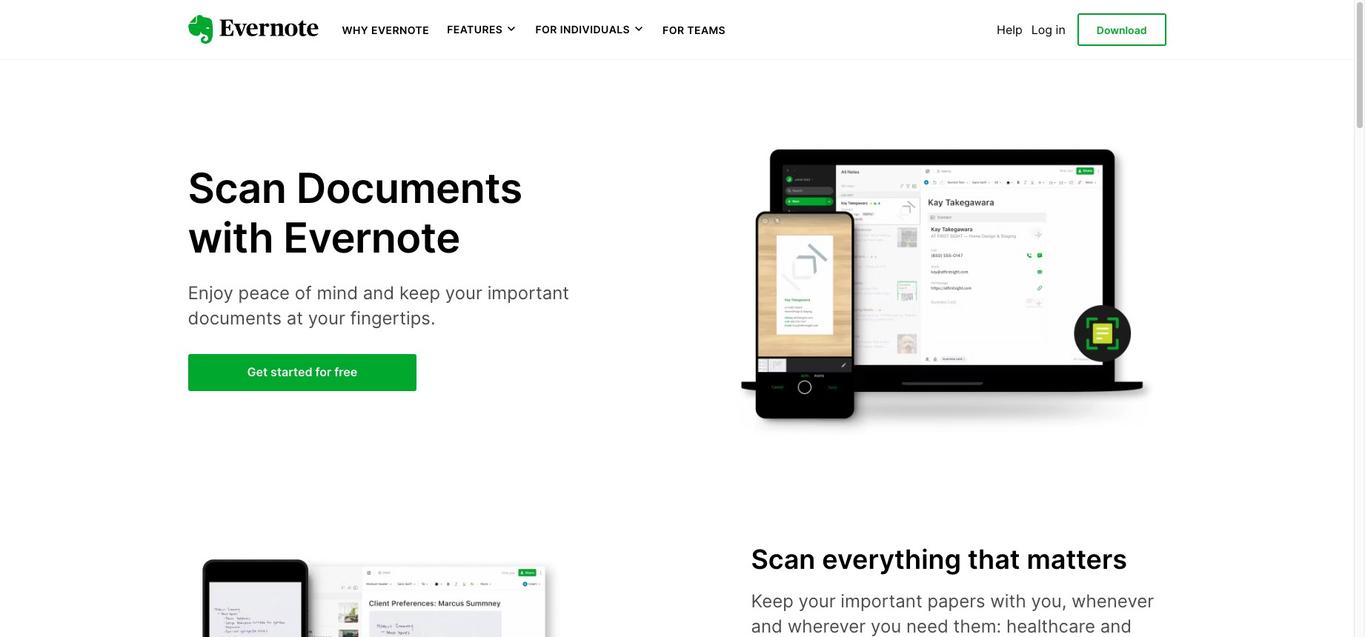 Task type: locate. For each thing, give the bounding box(es) containing it.
and down keep
[[752, 616, 783, 637]]

for left the teams
[[663, 24, 685, 36]]

0 horizontal spatial scan
[[188, 163, 286, 213]]

fingertips.
[[350, 307, 436, 329]]

2 vertical spatial your
[[799, 591, 836, 613]]

for individuals
[[536, 23, 630, 36]]

download link
[[1078, 13, 1167, 46]]

0 vertical spatial important
[[488, 282, 569, 304]]

0 horizontal spatial for
[[536, 23, 557, 36]]

started
[[271, 365, 313, 380]]

0 horizontal spatial with
[[188, 213, 274, 263]]

1 horizontal spatial scan
[[752, 544, 816, 576]]

individuals
[[560, 23, 630, 36]]

for
[[316, 365, 332, 380]]

with up the enjoy
[[188, 213, 274, 263]]

teams
[[688, 24, 726, 36]]

in
[[1056, 22, 1066, 37]]

0 vertical spatial evernote
[[372, 24, 429, 36]]

healthcare
[[1007, 616, 1096, 637]]

1 vertical spatial scan
[[752, 544, 816, 576]]

peace
[[238, 282, 290, 304]]

2 horizontal spatial your
[[799, 591, 836, 613]]

scan for scan everything that matters
[[752, 544, 816, 576]]

your
[[446, 282, 483, 304], [308, 307, 345, 329], [799, 591, 836, 613]]

features button
[[447, 22, 518, 37]]

1 vertical spatial with
[[991, 591, 1027, 613]]

for teams
[[663, 24, 726, 36]]

evernote
[[372, 24, 429, 36], [284, 213, 460, 263]]

get started for free link
[[188, 355, 417, 391]]

for individuals button
[[536, 22, 645, 37]]

important
[[488, 282, 569, 304], [841, 591, 923, 613]]

1 vertical spatial your
[[308, 307, 345, 329]]

and
[[363, 282, 395, 304], [752, 616, 783, 637]]

0 vertical spatial your
[[446, 282, 483, 304]]

1 vertical spatial and
[[752, 616, 783, 637]]

scan inside scan documents with evernote
[[188, 163, 286, 213]]

for inside button
[[536, 23, 557, 36]]

matters
[[1027, 544, 1128, 576]]

papers
[[928, 591, 986, 613]]

for left individuals
[[536, 23, 557, 36]]

0 horizontal spatial your
[[308, 307, 345, 329]]

1 horizontal spatial with
[[991, 591, 1027, 613]]

enjoy
[[188, 282, 233, 304]]

1 horizontal spatial for
[[663, 24, 685, 36]]

your right keep
[[446, 282, 483, 304]]

that
[[968, 544, 1021, 576]]

1 vertical spatial important
[[841, 591, 923, 613]]

you,
[[1032, 591, 1067, 613]]

0 vertical spatial scan
[[188, 163, 286, 213]]

1 horizontal spatial and
[[752, 616, 783, 637]]

evernote right why
[[372, 24, 429, 36]]

scan documents with evernote
[[188, 163, 523, 263]]

for
[[536, 23, 557, 36], [663, 24, 685, 36]]

0 vertical spatial and
[[363, 282, 395, 304]]

0 vertical spatial with
[[188, 213, 274, 263]]

0 horizontal spatial and
[[363, 282, 395, 304]]

get started for free
[[247, 365, 358, 380]]

and up the fingertips.
[[363, 282, 395, 304]]

your up "wherever"
[[799, 591, 836, 613]]

1 horizontal spatial important
[[841, 591, 923, 613]]

important inside keep your important papers with you, whenever and wherever you need them: healthcare an
[[841, 591, 923, 613]]

scan
[[188, 163, 286, 213], [752, 544, 816, 576]]

scan for scan documents with evernote
[[188, 163, 286, 213]]

1 vertical spatial evernote
[[284, 213, 460, 263]]

download
[[1097, 24, 1147, 36]]

your down mind in the left top of the page
[[308, 307, 345, 329]]

evernote up mind in the left top of the page
[[284, 213, 460, 263]]

with up them:
[[991, 591, 1027, 613]]

0 horizontal spatial important
[[488, 282, 569, 304]]

with
[[188, 213, 274, 263], [991, 591, 1027, 613]]

everything
[[823, 544, 962, 576]]

important inside enjoy peace of mind and keep your important documents at your fingertips.
[[488, 282, 569, 304]]



Task type: vqa. For each thing, say whether or not it's contained in the screenshot.
rightmost ON
no



Task type: describe. For each thing, give the bounding box(es) containing it.
log in link
[[1032, 22, 1066, 37]]

for for for teams
[[663, 24, 685, 36]]

help link
[[997, 22, 1023, 37]]

log in
[[1032, 22, 1066, 37]]

with inside scan documents with evernote
[[188, 213, 274, 263]]

free
[[335, 365, 358, 380]]

scan everything that matters
[[752, 544, 1128, 576]]

enjoy peace of mind and keep your important documents at your fingertips.
[[188, 282, 569, 329]]

why evernote
[[342, 24, 429, 36]]

features
[[447, 23, 503, 36]]

log
[[1032, 22, 1053, 37]]

help
[[997, 22, 1023, 37]]

document scanning feature of evernote image
[[728, 107, 1167, 448]]

1 horizontal spatial your
[[446, 282, 483, 304]]

of
[[295, 282, 312, 304]]

for teams link
[[663, 22, 726, 37]]

you
[[871, 616, 902, 637]]

keep your important papers with you, whenever and wherever you need them: healthcare an
[[752, 591, 1157, 638]]

evernote logo image
[[188, 15, 318, 44]]

evernote inside why evernote "link"
[[372, 24, 429, 36]]

keep
[[400, 282, 441, 304]]

your inside keep your important papers with you, whenever and wherever you need them: healthcare an
[[799, 591, 836, 613]]

them:
[[954, 616, 1002, 637]]

and inside keep your important papers with you, whenever and wherever you need them: healthcare an
[[752, 616, 783, 637]]

get
[[247, 365, 268, 380]]

with inside keep your important papers with you, whenever and wherever you need them: healthcare an
[[991, 591, 1027, 613]]

documents
[[188, 307, 282, 329]]

need
[[907, 616, 949, 637]]

wherever
[[788, 616, 866, 637]]

why evernote link
[[342, 22, 429, 37]]

keep
[[752, 591, 794, 613]]

and inside enjoy peace of mind and keep your important documents at your fingertips.
[[363, 282, 395, 304]]

why
[[342, 24, 369, 36]]

at
[[287, 307, 303, 329]]

evernote document scan feature showcase image
[[188, 547, 574, 638]]

evernote inside scan documents with evernote
[[284, 213, 460, 263]]

documents
[[296, 163, 523, 213]]

whenever
[[1072, 591, 1155, 613]]

mind
[[317, 282, 358, 304]]

for for for individuals
[[536, 23, 557, 36]]



